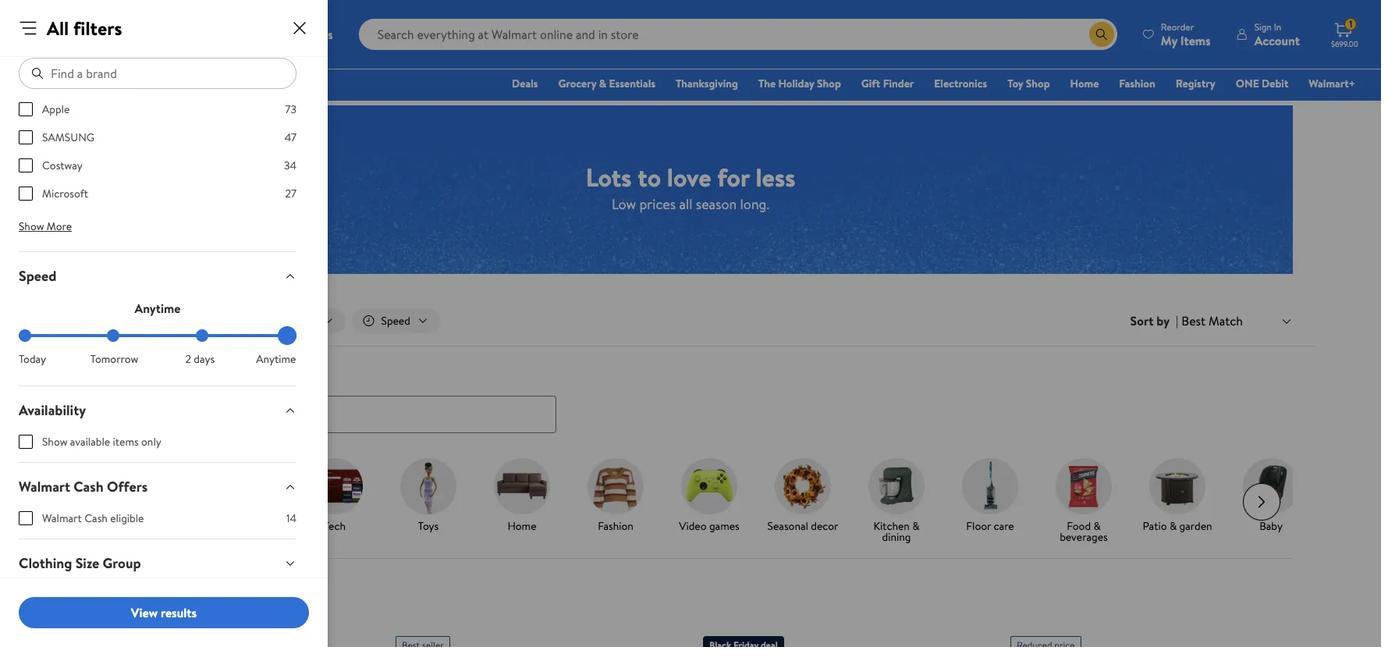 Task type: vqa. For each thing, say whether or not it's contained in the screenshot.
with
no



Task type: locate. For each thing, give the bounding box(es) containing it.
thanksgiving link
[[669, 75, 746, 92]]

home down home image
[[508, 518, 537, 534]]

27
[[285, 186, 297, 201]]

by
[[1157, 312, 1170, 330]]

show more button
[[6, 214, 84, 239]]

0 vertical spatial cash
[[74, 477, 104, 497]]

all inside dialog
[[47, 15, 69, 41]]

thanksgiving
[[676, 76, 739, 91]]

long.
[[741, 194, 770, 214]]

& right patio
[[1170, 518, 1177, 534]]

deals
[[512, 76, 538, 91], [85, 364, 119, 383], [115, 529, 141, 545], [85, 583, 122, 604]]

home
[[1071, 76, 1099, 91], [508, 518, 537, 534]]

shop right toy
[[1027, 76, 1051, 91]]

& right dining on the right bottom
[[913, 518, 920, 534]]

flash deals image
[[213, 458, 269, 514]]

days
[[194, 351, 215, 367]]

today
[[19, 351, 46, 367]]

gift finder link
[[855, 75, 921, 92]]

1 vertical spatial all filters
[[115, 313, 157, 329]]

seasonal decor
[[768, 518, 839, 534]]

home right toy shop
[[1071, 76, 1099, 91]]

view results
[[131, 604, 197, 621]]

all filters inside dialog
[[47, 15, 122, 41]]

care
[[994, 518, 1015, 534]]

1 horizontal spatial filters
[[130, 313, 157, 329]]

walmart+
[[1310, 76, 1356, 91]]

black friday deals preview link
[[107, 458, 188, 545]]

1 vertical spatial anytime
[[256, 351, 296, 367]]

games
[[710, 518, 740, 534]]

0 vertical spatial walmart
[[19, 477, 70, 497]]

walmart inside dropdown button
[[19, 477, 70, 497]]

one debit
[[1236, 76, 1289, 91]]

all inside button
[[115, 313, 127, 329]]

when
[[116, 616, 145, 633]]

shop
[[817, 76, 842, 91], [1027, 76, 1051, 91]]

fashion left registry
[[1120, 76, 1156, 91]]

filters up how fast do you want your order? option group
[[130, 313, 157, 329]]

registry link
[[1169, 75, 1223, 92]]

garden
[[1180, 518, 1213, 534]]

filters up find a brand search field
[[73, 15, 122, 41]]

& inside kitchen & dining
[[913, 518, 920, 534]]

0 horizontal spatial fashion link
[[575, 458, 657, 534]]

toy shop
[[1008, 76, 1051, 91]]

size
[[75, 554, 99, 573]]

microsoft
[[42, 186, 88, 201]]

0 horizontal spatial all
[[47, 15, 69, 41]]

grocery & essentials
[[559, 76, 656, 91]]

|
[[1177, 312, 1179, 330]]

toys link
[[388, 458, 469, 534]]

1 vertical spatial home link
[[482, 458, 563, 534]]

cash up the 'walmart cash eligible'
[[74, 477, 104, 497]]

1 horizontal spatial all
[[115, 313, 127, 329]]

walmart down show available items only "option"
[[19, 477, 70, 497]]

the holiday shop
[[759, 76, 842, 91]]

None range field
[[19, 334, 297, 337]]

registry
[[1176, 76, 1216, 91]]

the holiday shop link
[[752, 75, 849, 92]]

seasonal decor link
[[763, 458, 844, 534]]

0 vertical spatial fashion link
[[1113, 75, 1163, 92]]

deals up price
[[85, 583, 122, 604]]

& right grocery
[[599, 76, 607, 91]]

food & beverages image
[[1056, 458, 1113, 514]]

toys image
[[401, 458, 457, 514]]

fashion image
[[588, 458, 644, 514]]

anytime up how fast do you want your order? option group
[[135, 300, 181, 317]]

walmart down walmart cash offers
[[42, 511, 82, 526]]

shop right 'holiday'
[[817, 76, 842, 91]]

1 vertical spatial show
[[42, 434, 68, 450]]

legal information image
[[245, 618, 258, 631]]

deals down tomorrow radio
[[85, 364, 119, 383]]

& right food
[[1094, 518, 1101, 534]]

debit
[[1263, 76, 1289, 91]]

1 vertical spatial fashion
[[598, 518, 634, 534]]

filters
[[73, 15, 122, 41], [130, 313, 157, 329]]

home link
[[1064, 75, 1107, 92], [482, 458, 563, 534]]

1 horizontal spatial fashion
[[1120, 76, 1156, 91]]

availability
[[19, 401, 86, 420]]

seasonal decor image
[[775, 458, 831, 514]]

cash left eligible
[[84, 511, 108, 526]]

0 horizontal spatial shop
[[817, 76, 842, 91]]

0 vertical spatial home
[[1071, 76, 1099, 91]]

deals inside black friday deals preview
[[115, 529, 141, 545]]

speed button
[[6, 252, 309, 300]]

floor
[[967, 518, 992, 534]]

cash inside dropdown button
[[74, 477, 104, 497]]

kitchen and dining image
[[869, 458, 925, 514]]

cash for offers
[[74, 477, 104, 497]]

1 horizontal spatial shop
[[1027, 76, 1051, 91]]

gift finder
[[862, 76, 914, 91]]

& inside 'food & beverages'
[[1094, 518, 1101, 534]]

Find a brand search field
[[19, 58, 297, 89]]

& for beverages
[[1094, 518, 1101, 534]]

2 shop from the left
[[1027, 76, 1051, 91]]

1 shop from the left
[[817, 76, 842, 91]]

floor care link
[[950, 458, 1031, 534]]

fashion down fashion "image"
[[598, 518, 634, 534]]

&
[[599, 76, 607, 91], [913, 518, 920, 534], [1094, 518, 1101, 534], [1170, 518, 1177, 534]]

filters inside button
[[130, 313, 157, 329]]

show left more
[[19, 219, 44, 234]]

food & beverages link
[[1044, 458, 1125, 545]]

home image
[[494, 458, 550, 514]]

sort and filter section element
[[66, 296, 1316, 346]]

view
[[131, 604, 158, 621]]

None checkbox
[[19, 130, 33, 144], [19, 511, 33, 525], [19, 130, 33, 144], [19, 511, 33, 525]]

kitchen & dining link
[[856, 458, 938, 545]]

0 horizontal spatial home
[[508, 518, 537, 534]]

1 horizontal spatial anytime
[[256, 351, 296, 367]]

1 vertical spatial fashion link
[[575, 458, 657, 534]]

less
[[756, 160, 796, 194]]

finder
[[884, 76, 914, 91]]

show inside "button"
[[19, 219, 44, 234]]

0 vertical spatial home link
[[1064, 75, 1107, 92]]

video games image
[[682, 458, 738, 514]]

for
[[718, 160, 750, 194]]

show right show available items only "option"
[[42, 434, 68, 450]]

sponsored
[[1254, 55, 1297, 68]]

0 vertical spatial anytime
[[135, 300, 181, 317]]

1 vertical spatial cash
[[84, 511, 108, 526]]

1 vertical spatial walmart
[[42, 511, 82, 526]]

online
[[206, 616, 239, 633]]

14
[[286, 511, 297, 526]]

show
[[19, 219, 44, 234], [42, 434, 68, 450]]

eligible
[[110, 511, 144, 526]]

samsung
[[42, 130, 95, 145]]

Show available items only checkbox
[[19, 435, 33, 449]]

patio & garden
[[1143, 518, 1213, 534]]

2
[[185, 351, 191, 367]]

Deals search field
[[66, 364, 1316, 433]]

cash
[[74, 477, 104, 497], [84, 511, 108, 526]]

purchased
[[148, 616, 203, 633]]

anytime down anytime radio
[[256, 351, 296, 367]]

1 vertical spatial all
[[115, 313, 127, 329]]

deals link
[[505, 75, 545, 92]]

friday
[[147, 518, 176, 534]]

sort
[[1131, 312, 1154, 330]]

show more
[[19, 219, 72, 234]]

walmart+ link
[[1303, 75, 1363, 92]]

fashion link
[[1113, 75, 1163, 92], [575, 458, 657, 534]]

0 vertical spatial all filters
[[47, 15, 122, 41]]

None checkbox
[[19, 102, 33, 116], [19, 158, 33, 173], [19, 187, 33, 201], [19, 102, 33, 116], [19, 158, 33, 173], [19, 187, 33, 201]]

speed
[[19, 266, 57, 286]]

deals down eligible
[[115, 529, 141, 545]]

grocery & essentials link
[[552, 75, 663, 92]]

Search in deals search field
[[85, 396, 557, 433]]

73
[[285, 101, 297, 117]]

deals left grocery
[[512, 76, 538, 91]]

price
[[85, 616, 113, 633]]

None radio
[[196, 329, 208, 342]]

all
[[47, 15, 69, 41], [115, 313, 127, 329]]

to
[[638, 160, 661, 194]]

available
[[70, 434, 110, 450]]

low
[[612, 194, 636, 214]]

0 vertical spatial all
[[47, 15, 69, 41]]

show for show available items only
[[42, 434, 68, 450]]

essentials
[[609, 76, 656, 91]]

fashion
[[1120, 76, 1156, 91], [598, 518, 634, 534]]

0 horizontal spatial filters
[[73, 15, 122, 41]]

more
[[47, 219, 72, 234]]

toy
[[1008, 76, 1024, 91]]

1 vertical spatial filters
[[130, 313, 157, 329]]

0 vertical spatial show
[[19, 219, 44, 234]]

0 vertical spatial filters
[[73, 15, 122, 41]]



Task type: describe. For each thing, give the bounding box(es) containing it.
all
[[680, 194, 693, 214]]

(1000+)
[[126, 586, 168, 603]]

1 horizontal spatial home link
[[1064, 75, 1107, 92]]

Anytime radio
[[284, 329, 297, 342]]

all filters button
[[85, 308, 175, 333]]

kitchen & dining
[[874, 518, 920, 545]]

none range field inside all filters dialog
[[19, 334, 297, 337]]

sort by |
[[1131, 312, 1179, 330]]

0 horizontal spatial fashion
[[598, 518, 634, 534]]

walmart cash offers button
[[6, 463, 309, 511]]

video games link
[[669, 458, 750, 534]]

Search search field
[[359, 19, 1118, 50]]

walmart image
[[25, 22, 126, 47]]

grocery
[[559, 76, 597, 91]]

food & beverages
[[1060, 518, 1108, 545]]

0 horizontal spatial anytime
[[135, 300, 181, 317]]

patio
[[1143, 518, 1168, 534]]

lots to love for less. low prices all season long. image
[[88, 105, 1294, 274]]

toy shop link
[[1001, 75, 1058, 92]]

one debit link
[[1229, 75, 1296, 92]]

baby link
[[1231, 458, 1312, 534]]

1 horizontal spatial home
[[1071, 76, 1099, 91]]

black friday deals preview
[[115, 518, 181, 545]]

black
[[119, 518, 144, 534]]

1 vertical spatial home
[[508, 518, 537, 534]]

black friday deals image
[[119, 458, 176, 514]]

tech link
[[294, 458, 376, 534]]

clothing
[[19, 554, 72, 573]]

walmart for walmart cash offers
[[19, 477, 70, 497]]

tech
[[324, 518, 346, 534]]

love
[[667, 160, 712, 194]]

preview
[[143, 529, 181, 545]]

dining
[[883, 529, 911, 545]]

1 $699.00
[[1332, 17, 1359, 49]]

availability button
[[6, 386, 309, 434]]

deals inside "search box"
[[85, 364, 119, 383]]

filters inside dialog
[[73, 15, 122, 41]]

costway
[[42, 158, 83, 173]]

tomorrow
[[90, 351, 138, 367]]

view results button
[[19, 597, 309, 628]]

video
[[679, 518, 707, 534]]

all filters dialog
[[0, 0, 328, 647]]

brand group
[[19, 101, 297, 214]]

Tomorrow radio
[[107, 329, 120, 342]]

anytime inside how fast do you want your order? option group
[[256, 351, 296, 367]]

Walmart Site-Wide search field
[[359, 19, 1118, 50]]

the
[[759, 76, 776, 91]]

offers
[[107, 477, 148, 497]]

all filters inside button
[[115, 313, 157, 329]]

walmart cash offers
[[19, 477, 148, 497]]

cash for eligible
[[84, 511, 108, 526]]

electronics
[[935, 76, 988, 91]]

walmart cash eligible
[[42, 511, 144, 526]]

1
[[1350, 17, 1353, 31]]

prices
[[640, 194, 676, 214]]

show available items only
[[42, 434, 161, 450]]

0 horizontal spatial home link
[[482, 458, 563, 534]]

baby image
[[1244, 458, 1300, 514]]

baby
[[1260, 518, 1283, 534]]

Today radio
[[19, 329, 31, 342]]

patio & garden link
[[1138, 458, 1219, 534]]

2 days
[[185, 351, 215, 367]]

close panel image
[[290, 19, 309, 37]]

tech image
[[307, 458, 363, 514]]

beverages
[[1060, 529, 1108, 545]]

$699.00
[[1332, 38, 1359, 49]]

items
[[113, 434, 139, 450]]

results
[[161, 604, 197, 621]]

& for dining
[[913, 518, 920, 534]]

lots to love for less low prices all season long.
[[586, 160, 796, 214]]

clothing size group button
[[6, 539, 309, 587]]

how fast do you want your order? option group
[[19, 329, 297, 367]]

floor care
[[967, 518, 1015, 534]]

walmart for walmart cash eligible
[[42, 511, 82, 526]]

next slide for chipmodulewithimages list image
[[1244, 483, 1281, 520]]

electronics link
[[928, 75, 995, 92]]

only
[[141, 434, 161, 450]]

group
[[103, 554, 141, 573]]

patio & garden image
[[1150, 458, 1206, 514]]

kitchen
[[874, 518, 910, 534]]

1 horizontal spatial fashion link
[[1113, 75, 1163, 92]]

seasonal
[[768, 518, 809, 534]]

& for essentials
[[599, 76, 607, 91]]

gift
[[862, 76, 881, 91]]

holiday
[[779, 76, 815, 91]]

price when purchased online
[[85, 616, 239, 633]]

lots
[[586, 160, 632, 194]]

& for garden
[[1170, 518, 1177, 534]]

one
[[1236, 76, 1260, 91]]

food
[[1067, 518, 1092, 534]]

apple
[[42, 101, 70, 117]]

show for show more
[[19, 219, 44, 234]]

0 vertical spatial fashion
[[1120, 76, 1156, 91]]

47
[[285, 130, 297, 145]]

season
[[696, 194, 737, 214]]

floorcare image
[[963, 458, 1019, 514]]



